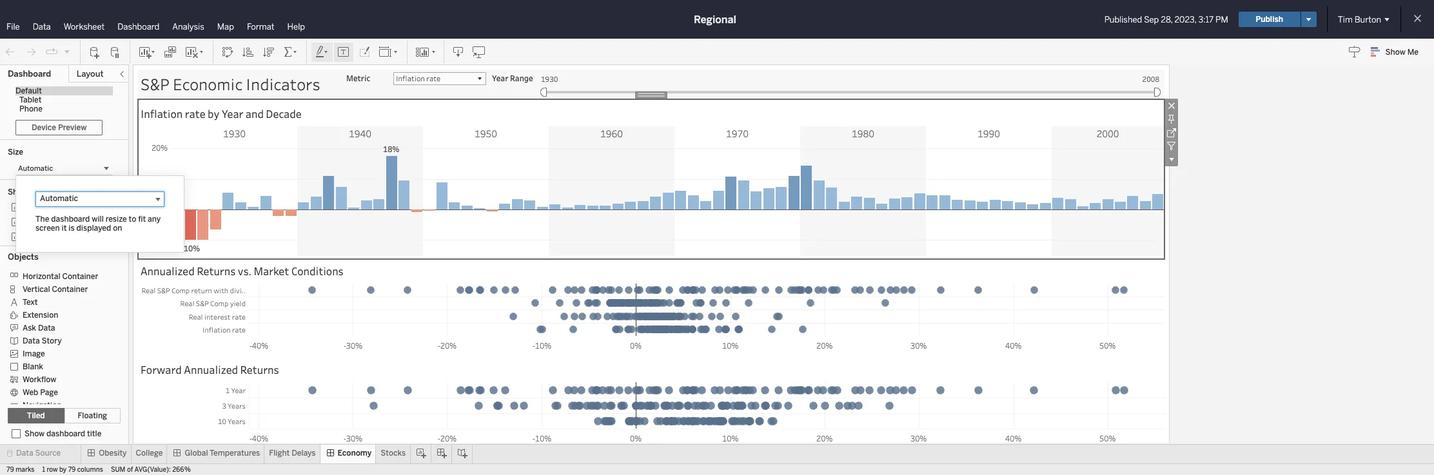 Task type: describe. For each thing, give the bounding box(es) containing it.
on
[[113, 224, 122, 233]]

more options image
[[1165, 153, 1179, 166]]

1 vertical spatial college
[[136, 449, 163, 458]]

blank option
[[8, 360, 102, 373]]

0 vertical spatial college
[[23, 203, 50, 212]]

web page
[[23, 388, 58, 397]]

is
[[69, 224, 75, 233]]

ask data
[[23, 324, 55, 333]]

global temperatures
[[185, 449, 260, 458]]

forward
[[141, 363, 182, 376]]

1 row by 79 columns
[[42, 466, 103, 474]]

phone
[[19, 105, 43, 114]]

show dashboard title
[[25, 430, 102, 439]]

image option
[[8, 347, 102, 360]]

web page option
[[8, 386, 102, 399]]

objects
[[8, 252, 39, 262]]

device preview
[[32, 123, 87, 132]]

annualized returns vs. market conditions
[[141, 264, 344, 278]]

undo image
[[4, 45, 17, 58]]

s&p
[[141, 74, 170, 95]]

default
[[15, 86, 42, 95]]

help
[[287, 22, 305, 32]]

1
[[42, 466, 45, 474]]

will
[[92, 215, 104, 224]]

Real interest rate, Metric. Press Space to toggle selection. Press Escape to go back to the left margin. Use arrow keys to navigate headers text field
[[138, 310, 249, 323]]

screen
[[35, 224, 60, 233]]

show me
[[1386, 48, 1419, 57]]

1960, Decade. Press Space to toggle selection. Press Escape to go back to the left margin. Use arrow keys to navigate headers text field
[[549, 126, 675, 140]]

horizontal container
[[23, 272, 98, 281]]

fit
[[138, 215, 146, 224]]

global
[[185, 449, 208, 458]]

publish button
[[1239, 12, 1301, 27]]

1990, Decade. Press Space to toggle selection. Press Escape to go back to the left margin. Use arrow keys to navigate headers text field
[[926, 126, 1052, 140]]

data for data
[[33, 22, 51, 32]]

the dashboard will resize to fit any screen it is displayed on
[[35, 215, 161, 233]]

by for year
[[208, 107, 219, 120]]

range
[[510, 73, 533, 83]]

1950, Decade. Press Space to toggle selection. Press Escape to go back to the left margin. Use arrow keys to navigate headers text field
[[423, 126, 549, 140]]

to
[[129, 215, 136, 224]]

horizontal
[[23, 272, 60, 281]]

1980, Decade. Press Space to toggle selection. Press Escape to go back to the left margin. Use arrow keys to navigate headers text field
[[801, 126, 926, 140]]

map
[[217, 22, 234, 32]]

publish
[[1257, 15, 1284, 24]]

regional
[[694, 13, 737, 25]]

Real S&P Comp yield, Metric. Press Space to toggle selection. Press Escape to go back to the left margin. Use arrow keys to navigate headers text field
[[138, 297, 249, 310]]

data story option
[[8, 334, 102, 347]]

new data source image
[[88, 45, 101, 58]]

3 Years, Metric. Press Space to toggle selection. Press Escape to go back to the left margin. Use arrow keys to navigate headers text field
[[138, 398, 249, 414]]

download image
[[452, 45, 465, 58]]

vertical
[[23, 285, 50, 294]]

tim burton
[[1339, 15, 1382, 24]]

1930, Decade. Press Space to toggle selection. Press Escape to go back to the left margin. Use arrow keys to navigate headers text field
[[172, 126, 297, 140]]

1 vertical spatial year
[[222, 107, 243, 120]]

floating
[[78, 412, 107, 421]]

decade
[[266, 107, 302, 120]]

text
[[23, 298, 38, 307]]

format workbook image
[[358, 45, 371, 58]]

displayed
[[77, 224, 111, 233]]

ask
[[23, 324, 36, 333]]

extension
[[23, 311, 58, 320]]

automatic
[[18, 165, 53, 173]]

vs.
[[238, 264, 252, 278]]

page
[[40, 388, 58, 397]]

0 horizontal spatial returns
[[197, 264, 236, 278]]

container for vertical container
[[52, 285, 88, 294]]

1 vertical spatial flight
[[269, 449, 290, 458]]

1970, Decade. Press Space to toggle selection. Press Escape to go back to the left margin. Use arrow keys to navigate headers text field
[[675, 126, 801, 140]]

pause auto updates image
[[109, 45, 122, 58]]

fit image
[[379, 45, 399, 58]]

79 marks
[[6, 466, 35, 474]]

year range
[[492, 73, 533, 83]]

image
[[23, 350, 45, 359]]

horizontal container option
[[8, 270, 102, 283]]

data for data story
[[23, 337, 40, 346]]

analysis
[[172, 22, 204, 32]]

tim
[[1339, 15, 1353, 24]]

flight inside list box
[[23, 218, 44, 227]]

2023,
[[1175, 15, 1197, 24]]

sum of avg(value): 266%
[[111, 466, 191, 474]]

inflation rate by year and decade
[[141, 107, 302, 120]]

1 horizontal spatial stocks
[[381, 449, 406, 458]]

266%
[[172, 466, 191, 474]]

dashboard for the
[[51, 215, 90, 224]]

published sep 28, 2023, 3:17 pm
[[1105, 15, 1229, 24]]

dashboard for show
[[46, 430, 85, 439]]

show me button
[[1366, 42, 1431, 62]]

1 horizontal spatial returns
[[240, 363, 279, 376]]

marks
[[16, 466, 35, 474]]

title
[[87, 430, 102, 439]]

market
[[254, 264, 289, 278]]

2000, Decade. Press Space to toggle selection. Press Escape to go back to the left margin. Use arrow keys to navigate headers text field
[[1052, 126, 1165, 140]]

1940, Decade. Press Space to toggle selection. Press Escape to go back to the left margin. Use arrow keys to navigate headers text field
[[297, 126, 423, 140]]

layout
[[77, 69, 104, 79]]

metric
[[346, 73, 371, 83]]

data source
[[16, 449, 61, 458]]

indicators
[[246, 74, 320, 95]]

format
[[247, 22, 275, 32]]

3:17
[[1199, 15, 1214, 24]]

pm
[[1216, 15, 1229, 24]]

data for data source
[[16, 449, 33, 458]]

preview
[[58, 123, 87, 132]]

published
[[1105, 15, 1143, 24]]



Task type: vqa. For each thing, say whether or not it's contained in the screenshot.
leftmost Sheet
no



Task type: locate. For each thing, give the bounding box(es) containing it.
1 vertical spatial stocks
[[381, 449, 406, 458]]

vertical container option
[[8, 283, 102, 295]]

1 horizontal spatial 79
[[68, 466, 76, 474]]

list box containing college
[[8, 201, 121, 245]]

use as filter image
[[1165, 139, 1179, 153]]

0 vertical spatial dashboard
[[51, 215, 90, 224]]

device preview button
[[15, 120, 103, 135]]

totals image
[[283, 45, 299, 58]]

container down the horizontal container
[[52, 285, 88, 294]]

s&p economic indicators application
[[129, 65, 1434, 456]]

delays left displayed
[[46, 218, 70, 227]]

and
[[246, 107, 264, 120]]

clear sheet image
[[185, 45, 205, 58]]

0 horizontal spatial college
[[23, 203, 50, 212]]

the
[[35, 215, 49, 224]]

story
[[42, 337, 62, 346]]

1 vertical spatial flight delays
[[269, 449, 316, 458]]

0 horizontal spatial stocks
[[23, 233, 48, 242]]

conditions
[[291, 264, 344, 278]]

flight delays down the sheets
[[23, 218, 70, 227]]

data story
[[23, 337, 62, 346]]

collapse image
[[118, 70, 126, 78]]

columns
[[77, 466, 103, 474]]

0 vertical spatial annualized
[[141, 264, 195, 278]]

dashboard inside the dashboard will resize to fit any screen it is displayed on
[[51, 215, 90, 224]]

delays inside list box
[[46, 218, 70, 227]]

1 vertical spatial annualized
[[184, 363, 238, 376]]

it
[[62, 224, 67, 233]]

1 79 from the left
[[6, 466, 14, 474]]

show/hide cards image
[[415, 45, 436, 58]]

year up 1930, decade. press space to toggle selection. press escape to go back to the left margin. use arrow keys to navigate headers text field
[[222, 107, 243, 120]]

flight delays right temperatures
[[269, 449, 316, 458]]

extension option
[[8, 308, 102, 321]]

0 horizontal spatial replay animation image
[[45, 45, 58, 58]]

college
[[23, 203, 50, 212], [136, 449, 163, 458]]

objects list box
[[8, 266, 121, 412]]

dashboard left "will"
[[51, 215, 90, 224]]

show left me
[[1386, 48, 1406, 57]]

hide mark labels image
[[337, 45, 350, 58]]

1 vertical spatial container
[[52, 285, 88, 294]]

highlight image
[[315, 45, 330, 58]]

sorted descending by average of value within date year image
[[263, 45, 275, 58]]

79 left columns
[[68, 466, 76, 474]]

0 vertical spatial by
[[208, 107, 219, 120]]

replay animation image right redo icon
[[45, 45, 58, 58]]

0 horizontal spatial dashboard
[[8, 69, 51, 79]]

replay animation image left new data source image
[[63, 47, 71, 55]]

navigation option
[[8, 399, 102, 412]]

0 vertical spatial stocks
[[23, 233, 48, 242]]

1 vertical spatial dashboard
[[8, 69, 51, 79]]

temperatures
[[210, 449, 260, 458]]

data
[[33, 22, 51, 32], [38, 324, 55, 333], [23, 337, 40, 346], [16, 449, 33, 458]]

of
[[127, 466, 133, 474]]

0 vertical spatial marks. press enter to open the view data window.. use arrow keys to navigate data visualization elements. image
[[172, 140, 1165, 256]]

2 79 from the left
[[68, 466, 76, 474]]

flight delays inside list box
[[23, 218, 70, 227]]

0 vertical spatial dashboard
[[118, 22, 160, 32]]

flight delays
[[23, 218, 70, 227], [269, 449, 316, 458]]

data up redo icon
[[33, 22, 51, 32]]

data guide image
[[1349, 45, 1362, 58]]

annualized up real s&p comp return with dividend, metric. press space to toggle selection. press escape to go back to the left margin. use arrow keys to navigate headers text field
[[141, 264, 195, 278]]

list box
[[8, 201, 121, 245]]

tablet
[[19, 95, 42, 105]]

0 vertical spatial show
[[1386, 48, 1406, 57]]

1 horizontal spatial by
[[208, 107, 219, 120]]

0 horizontal spatial delays
[[46, 218, 70, 227]]

data down ask
[[23, 337, 40, 346]]

1930
[[541, 74, 558, 84]]

1 horizontal spatial delays
[[292, 449, 316, 458]]

0 horizontal spatial 79
[[6, 466, 14, 474]]

flight right temperatures
[[269, 449, 290, 458]]

79
[[6, 466, 14, 474], [68, 466, 76, 474]]

0 vertical spatial flight
[[23, 218, 44, 227]]

device
[[32, 123, 56, 132]]

fix width image
[[1165, 112, 1179, 126]]

workflow option
[[8, 373, 102, 386]]

web
[[23, 388, 38, 397]]

year left range
[[492, 73, 509, 83]]

show down "tiled" on the bottom of the page
[[25, 430, 45, 439]]

stocks down 'the'
[[23, 233, 48, 242]]

rate
[[185, 107, 206, 120]]

avg(value):
[[134, 466, 171, 474]]

dashboard down togglestate option group
[[46, 430, 85, 439]]

text option
[[8, 295, 102, 308]]

1 horizontal spatial replay animation image
[[63, 47, 71, 55]]

burton
[[1355, 15, 1382, 24]]

1 Year, Metric. Press Space to toggle selection. Press Escape to go back to the left margin. Use arrow keys to navigate headers text field
[[138, 383, 249, 398]]

flight
[[23, 218, 44, 227], [269, 449, 290, 458]]

economy
[[338, 449, 372, 458]]

container
[[62, 272, 98, 281], [52, 285, 88, 294]]

0 vertical spatial delays
[[46, 218, 70, 227]]

10 Years, Metric. Press Space to toggle selection. Press Escape to go back to the left margin. Use arrow keys to navigate headers text field
[[138, 414, 249, 429]]

swap rows and columns image
[[221, 45, 234, 58]]

show for show dashboard title
[[25, 430, 45, 439]]

0 vertical spatial container
[[62, 272, 98, 281]]

Inflation rate, Metric. Press Space to toggle selection. Press Escape to go back to the left margin. Use arrow keys to navigate headers text field
[[138, 323, 249, 336]]

1 horizontal spatial college
[[136, 449, 163, 458]]

delays left economy on the left of the page
[[292, 449, 316, 458]]

sum
[[111, 466, 125, 474]]

show inside "button"
[[1386, 48, 1406, 57]]

new worksheet image
[[138, 45, 156, 58]]

container up vertical container
[[62, 272, 98, 281]]

0 horizontal spatial show
[[25, 430, 45, 439]]

by
[[208, 107, 219, 120], [59, 466, 67, 474]]

file
[[6, 22, 20, 32]]

replay animation image
[[45, 45, 58, 58], [63, 47, 71, 55]]

workflow
[[23, 375, 56, 384]]

redo image
[[25, 45, 37, 58]]

go to sheet image
[[1165, 126, 1179, 139]]

default tablet phone
[[15, 86, 43, 114]]

0 vertical spatial year
[[492, 73, 509, 83]]

1 vertical spatial marks. press enter to open the view data window.. use arrow keys to navigate data visualization elements. image
[[249, 284, 1165, 337]]

by inside s&p economic indicators application
[[208, 107, 219, 120]]

s&p economic indicators
[[141, 74, 320, 95]]

1 horizontal spatial show
[[1386, 48, 1406, 57]]

marks. press enter to open the view data window.. use arrow keys to navigate data visualization elements. image
[[172, 140, 1165, 256], [249, 284, 1165, 337], [249, 383, 1165, 430]]

togglestate option group
[[8, 408, 121, 424]]

any
[[148, 215, 161, 224]]

open and edit this workbook in tableau desktop image
[[473, 45, 486, 58]]

0 vertical spatial returns
[[197, 264, 236, 278]]

by right row
[[59, 466, 67, 474]]

0 vertical spatial flight delays
[[23, 218, 70, 227]]

Real S&P Comp return with dividend, Metric. Press Space to toggle selection. Press Escape to go back to the left margin. Use arrow keys to navigate headers text field
[[138, 284, 249, 297]]

annualized up 1 year, metric. press space to toggle selection. press escape to go back to the left margin. use arrow keys to navigate headers text box
[[184, 363, 238, 376]]

resize
[[106, 215, 127, 224]]

data up data story
[[38, 324, 55, 333]]

worksheet
[[64, 22, 105, 32]]

marks. press enter to open the view data window.. use arrow keys to navigate data visualization elements. image for forward annualized returns
[[249, 383, 1165, 430]]

duplicate image
[[164, 45, 177, 58]]

dashboard up default
[[8, 69, 51, 79]]

1 horizontal spatial flight delays
[[269, 449, 316, 458]]

1 horizontal spatial year
[[492, 73, 509, 83]]

1 vertical spatial returns
[[240, 363, 279, 376]]

forward annualized returns
[[141, 363, 279, 376]]

data inside option
[[38, 324, 55, 333]]

sep
[[1145, 15, 1160, 24]]

row
[[47, 466, 58, 474]]

0 horizontal spatial by
[[59, 466, 67, 474]]

year
[[492, 73, 509, 83], [222, 107, 243, 120]]

1 vertical spatial delays
[[292, 449, 316, 458]]

0 horizontal spatial flight
[[23, 218, 44, 227]]

container for horizontal container
[[62, 272, 98, 281]]

stocks inside list box
[[23, 233, 48, 242]]

28,
[[1161, 15, 1173, 24]]

marks. press enter to open the view data window.. use arrow keys to navigate data visualization elements. image for annualized returns vs. market conditions
[[249, 284, 1165, 337]]

container inside option
[[62, 272, 98, 281]]

1 vertical spatial show
[[25, 430, 45, 439]]

2 vertical spatial marks. press enter to open the view data window.. use arrow keys to navigate data visualization elements. image
[[249, 383, 1165, 430]]

by for 79
[[59, 466, 67, 474]]

show for show me
[[1386, 48, 1406, 57]]

79 left the marks
[[6, 466, 14, 474]]

me
[[1408, 48, 1419, 57]]

navigation
[[23, 401, 62, 410]]

1 horizontal spatial flight
[[269, 449, 290, 458]]

tiled
[[27, 412, 45, 421]]

1 vertical spatial dashboard
[[46, 430, 85, 439]]

1 horizontal spatial dashboard
[[118, 22, 160, 32]]

0 horizontal spatial flight delays
[[23, 218, 70, 227]]

2008
[[1143, 74, 1160, 84]]

ask data option
[[8, 321, 102, 334]]

show
[[1386, 48, 1406, 57], [25, 430, 45, 439]]

inflation
[[141, 107, 183, 120]]

sheets
[[8, 188, 33, 197]]

delays
[[46, 218, 70, 227], [292, 449, 316, 458]]

data inside option
[[23, 337, 40, 346]]

vertical container
[[23, 285, 88, 294]]

stocks right economy on the left of the page
[[381, 449, 406, 458]]

flight left 'it'
[[23, 218, 44, 227]]

remove from dashboard image
[[1165, 99, 1179, 112]]

college up 'the'
[[23, 203, 50, 212]]

dashboard up new worksheet image
[[118, 22, 160, 32]]

college up sum of avg(value): 266%
[[136, 449, 163, 458]]

sorted ascending by average of value within date year image
[[242, 45, 255, 58]]

0 horizontal spatial year
[[222, 107, 243, 120]]

economic
[[173, 74, 243, 95]]

by right the rate
[[208, 107, 219, 120]]

source
[[35, 449, 61, 458]]

blank
[[23, 362, 43, 372]]

data up the marks
[[16, 449, 33, 458]]

obesity
[[99, 449, 127, 458]]

container inside "option"
[[52, 285, 88, 294]]

dashboard
[[51, 215, 90, 224], [46, 430, 85, 439]]

1 vertical spatial by
[[59, 466, 67, 474]]

returns
[[197, 264, 236, 278], [240, 363, 279, 376]]

size
[[8, 148, 23, 157]]



